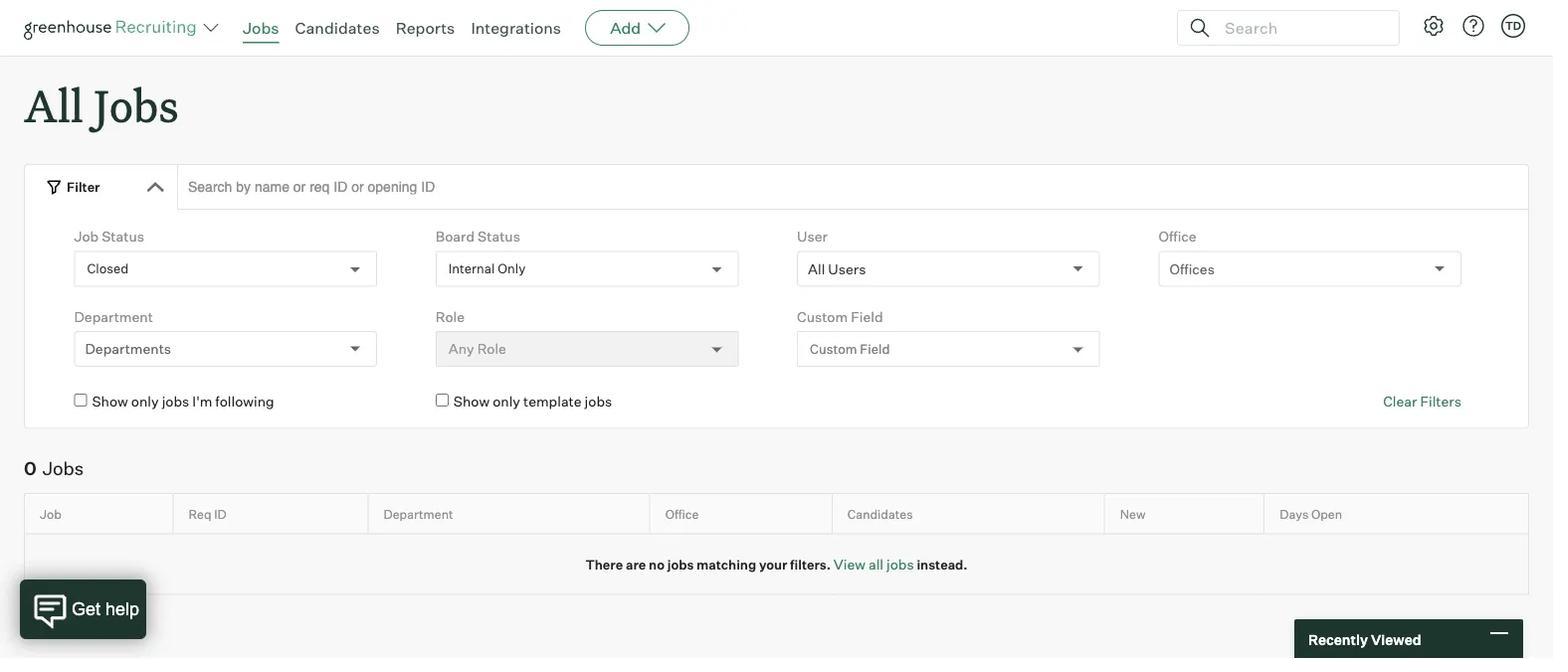 Task type: vqa. For each thing, say whether or not it's contained in the screenshot.
2nd 01/26/2023 from the top of the page
no



Task type: locate. For each thing, give the bounding box(es) containing it.
filters
[[1421, 393, 1462, 411]]

req
[[189, 507, 212, 522]]

status
[[102, 228, 144, 246], [478, 228, 520, 246]]

job
[[74, 228, 99, 246], [40, 507, 62, 522]]

department
[[74, 308, 153, 326], [384, 507, 453, 522]]

jobs right no at the bottom
[[668, 557, 694, 573]]

greenhouse recruiting image
[[24, 16, 203, 40]]

req id
[[189, 507, 227, 522]]

show for show only template jobs
[[454, 393, 490, 411]]

users
[[828, 260, 866, 278]]

jobs left candidates link
[[243, 18, 279, 38]]

1 horizontal spatial all
[[808, 260, 825, 278]]

all
[[24, 76, 83, 134], [808, 260, 825, 278]]

all for all jobs
[[24, 76, 83, 134]]

0 horizontal spatial job
[[40, 507, 62, 522]]

viewed
[[1371, 631, 1422, 649]]

add button
[[585, 10, 690, 46]]

status for board status
[[478, 228, 520, 246]]

matching
[[697, 557, 757, 573]]

open
[[1312, 507, 1343, 522]]

only left template
[[493, 393, 520, 411]]

configure image
[[1422, 14, 1446, 38]]

field
[[851, 308, 883, 326]]

candidates
[[295, 18, 380, 38], [848, 507, 913, 522]]

1 only from the left
[[131, 393, 159, 411]]

all up the filter
[[24, 76, 83, 134]]

1 horizontal spatial department
[[384, 507, 453, 522]]

office
[[1159, 228, 1197, 246], [665, 507, 699, 522]]

show right show only template jobs option
[[454, 393, 490, 411]]

2 show from the left
[[454, 393, 490, 411]]

0 horizontal spatial candidates
[[295, 18, 380, 38]]

filter
[[67, 179, 100, 195]]

recently viewed
[[1309, 631, 1422, 649]]

1 horizontal spatial job
[[74, 228, 99, 246]]

0 vertical spatial job
[[74, 228, 99, 246]]

0 vertical spatial jobs
[[243, 18, 279, 38]]

1 horizontal spatial show
[[454, 393, 490, 411]]

only down the departments
[[131, 393, 159, 411]]

1 status from the left
[[102, 228, 144, 246]]

jobs
[[243, 18, 279, 38], [94, 76, 179, 134], [42, 458, 84, 480]]

2 status from the left
[[478, 228, 520, 246]]

filters.
[[790, 557, 831, 573]]

all left users
[[808, 260, 825, 278]]

user
[[797, 228, 828, 246]]

candidates up the 'all'
[[848, 507, 913, 522]]

1 horizontal spatial candidates
[[848, 507, 913, 522]]

td
[[1506, 19, 1522, 32]]

0 horizontal spatial show
[[92, 393, 128, 411]]

2 horizontal spatial jobs
[[243, 18, 279, 38]]

1 vertical spatial candidates
[[848, 507, 913, 522]]

internal
[[449, 261, 495, 277]]

0 horizontal spatial office
[[665, 507, 699, 522]]

0 horizontal spatial jobs
[[42, 458, 84, 480]]

there are no jobs matching your filters. view all jobs instead.
[[586, 556, 968, 573]]

2 vertical spatial jobs
[[42, 458, 84, 480]]

0 horizontal spatial status
[[102, 228, 144, 246]]

office up matching
[[665, 507, 699, 522]]

job down 0 jobs on the bottom left of page
[[40, 507, 62, 522]]

integrations link
[[471, 18, 561, 38]]

1 horizontal spatial only
[[493, 393, 520, 411]]

1 show from the left
[[92, 393, 128, 411]]

1 horizontal spatial office
[[1159, 228, 1197, 246]]

status up closed
[[102, 228, 144, 246]]

departments
[[85, 341, 171, 358]]

show only template jobs
[[454, 393, 612, 411]]

jobs right 0 at the left bottom
[[42, 458, 84, 480]]

all
[[869, 556, 884, 573]]

2 only from the left
[[493, 393, 520, 411]]

all users option
[[808, 260, 866, 278]]

0 vertical spatial candidates
[[295, 18, 380, 38]]

all jobs
[[24, 76, 179, 134]]

show right show only jobs i'm following 'checkbox'
[[92, 393, 128, 411]]

show
[[92, 393, 128, 411], [454, 393, 490, 411]]

jobs right the 'all'
[[887, 556, 914, 573]]

0 vertical spatial all
[[24, 76, 83, 134]]

jobs
[[162, 393, 189, 411], [585, 393, 612, 411], [887, 556, 914, 573], [668, 557, 694, 573]]

office up offices in the top of the page
[[1159, 228, 1197, 246]]

status up internal only
[[478, 228, 520, 246]]

only
[[131, 393, 159, 411], [493, 393, 520, 411]]

1 vertical spatial all
[[808, 260, 825, 278]]

1 vertical spatial office
[[665, 507, 699, 522]]

0 horizontal spatial department
[[74, 308, 153, 326]]

view
[[834, 556, 866, 573]]

1 vertical spatial job
[[40, 507, 62, 522]]

reports link
[[396, 18, 455, 38]]

0 horizontal spatial all
[[24, 76, 83, 134]]

job up closed
[[74, 228, 99, 246]]

all for all users
[[808, 260, 825, 278]]

0 horizontal spatial only
[[131, 393, 159, 411]]

your
[[759, 557, 788, 573]]

candidates right jobs link
[[295, 18, 380, 38]]

1 horizontal spatial jobs
[[94, 76, 179, 134]]

1 horizontal spatial status
[[478, 228, 520, 246]]

jobs down greenhouse recruiting image
[[94, 76, 179, 134]]

0
[[24, 458, 37, 480]]

td button
[[1502, 14, 1526, 38]]

no
[[649, 557, 665, 573]]

are
[[626, 557, 646, 573]]

status for job status
[[102, 228, 144, 246]]

board
[[436, 228, 475, 246]]

jobs for all jobs
[[94, 76, 179, 134]]

internal only
[[449, 261, 526, 277]]

jobs right template
[[585, 393, 612, 411]]

1 vertical spatial jobs
[[94, 76, 179, 134]]



Task type: describe. For each thing, give the bounding box(es) containing it.
only for template
[[493, 393, 520, 411]]

new
[[1120, 507, 1146, 522]]

instead.
[[917, 557, 968, 573]]

add
[[610, 18, 641, 38]]

reports
[[396, 18, 455, 38]]

offices
[[1170, 260, 1215, 278]]

days open
[[1280, 507, 1343, 522]]

only
[[498, 261, 526, 277]]

candidates link
[[295, 18, 380, 38]]

jobs left 'i'm'
[[162, 393, 189, 411]]

jobs for 0 jobs
[[42, 458, 84, 480]]

Search by name or req ID or opening ID text field
[[177, 164, 1530, 210]]

0 vertical spatial office
[[1159, 228, 1197, 246]]

days
[[1280, 507, 1309, 522]]

jobs link
[[243, 18, 279, 38]]

td button
[[1498, 10, 1530, 42]]

role
[[436, 308, 465, 326]]

clear filters
[[1384, 393, 1462, 411]]

Show only template jobs checkbox
[[436, 394, 449, 407]]

clear filters link
[[1384, 392, 1462, 412]]

integrations
[[471, 18, 561, 38]]

i'm
[[192, 393, 212, 411]]

show only jobs i'm following
[[92, 393, 274, 411]]

id
[[214, 507, 227, 522]]

all users
[[808, 260, 866, 278]]

show for show only jobs i'm following
[[92, 393, 128, 411]]

Show only jobs I'm following checkbox
[[74, 394, 87, 407]]

1 vertical spatial department
[[384, 507, 453, 522]]

board status
[[436, 228, 520, 246]]

Search text field
[[1220, 13, 1381, 42]]

recently
[[1309, 631, 1368, 649]]

job status
[[74, 228, 144, 246]]

job for job status
[[74, 228, 99, 246]]

0 jobs
[[24, 458, 84, 480]]

template
[[523, 393, 582, 411]]

there
[[586, 557, 623, 573]]

only for jobs
[[131, 393, 159, 411]]

following
[[215, 393, 274, 411]]

closed
[[87, 261, 129, 277]]

job for job
[[40, 507, 62, 522]]

custom field
[[797, 308, 883, 326]]

0 vertical spatial department
[[74, 308, 153, 326]]

jobs inside there are no jobs matching your filters. view all jobs instead.
[[668, 557, 694, 573]]

view all jobs link
[[834, 556, 914, 573]]

clear
[[1384, 393, 1418, 411]]

custom
[[797, 308, 848, 326]]



